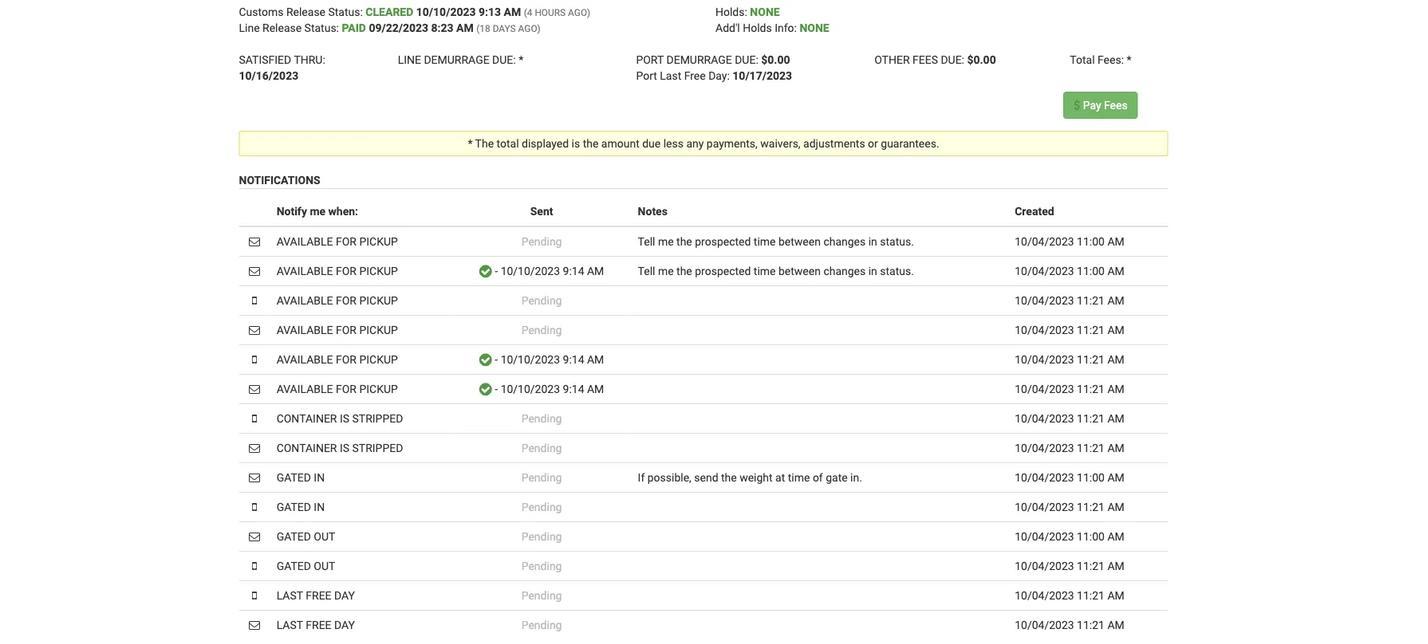 Task type: locate. For each thing, give the bounding box(es) containing it.
* the total displayed is the amount due less any payments, waivers, adjustments or guarantees.
[[468, 137, 939, 150]]

0 vertical spatial 9:14
[[563, 265, 584, 278]]

1 vertical spatial prospected
[[695, 265, 751, 278]]

2 gated out from the top
[[276, 560, 335, 573]]

1 vertical spatial none
[[800, 21, 829, 34]]

10/04/2023 for first envelope o icon from the top
[[1015, 324, 1074, 337]]

1 vertical spatial stripped
[[352, 442, 403, 455]]

demurrage up free
[[666, 53, 732, 66]]

1 pickup from the top
[[359, 235, 398, 248]]

1 vertical spatial in
[[314, 501, 325, 514]]

status.
[[880, 235, 914, 248], [880, 265, 914, 278]]

2 vertical spatial -
[[495, 383, 498, 396]]

10/04/2023 11:00 am
[[1015, 235, 1124, 248], [1015, 265, 1124, 278], [1015, 471, 1124, 484], [1015, 530, 1124, 543]]

container is stripped
[[276, 412, 403, 425], [276, 442, 403, 455]]

2 sent! image from the top
[[479, 354, 492, 366]]

$0.00 for other fees due: $0.00
[[967, 53, 996, 66]]

0 vertical spatial mobile image
[[252, 295, 257, 306]]

status:
[[328, 5, 363, 18], [304, 21, 339, 34]]

3 gated from the top
[[276, 530, 311, 543]]

4 envelope o image from the top
[[249, 619, 260, 631]]

2 demurrage from the left
[[666, 53, 732, 66]]

7 11:21 from the top
[[1077, 501, 1105, 514]]

0 vertical spatial sent! image
[[479, 266, 492, 277]]

0 vertical spatial time
[[754, 235, 776, 248]]

1 status. from the top
[[880, 235, 914, 248]]

due: for port demurrage due: $0.00 port last free day: 10/17/2023
[[735, 53, 758, 66]]

0 vertical spatial last free day
[[276, 589, 355, 602]]

10/10/2023 inside customs release status: cleared 10/10/2023 9:13 am (4 hours ago) line release status: paid 09/22/2023 8:23 am (18 days ago)
[[416, 5, 476, 18]]

customs
[[239, 5, 284, 18]]

0 vertical spatial in
[[314, 471, 325, 484]]

holds:
[[715, 5, 747, 18]]

1 vertical spatial tell
[[638, 265, 655, 278]]

0 horizontal spatial $0.00
[[761, 53, 790, 66]]

1 vertical spatial container
[[276, 442, 337, 455]]

6 11:21 from the top
[[1077, 442, 1105, 455]]

5 10/04/2023 from the top
[[1015, 353, 1074, 366]]

5 for from the top
[[336, 353, 356, 366]]

between
[[778, 235, 821, 248], [778, 265, 821, 278]]

1 is from the top
[[340, 412, 349, 425]]

10/04/2023 for third envelope o image from the bottom of the page
[[1015, 265, 1074, 278]]

0 horizontal spatial demurrage
[[424, 53, 489, 66]]

2 available for pickup from the top
[[276, 265, 398, 278]]

total
[[497, 137, 519, 150]]

0 vertical spatial status.
[[880, 235, 914, 248]]

1 horizontal spatial due:
[[735, 53, 758, 66]]

0 vertical spatial stripped
[[352, 412, 403, 425]]

release right customs at the top
[[286, 5, 325, 18]]

other fees due: $0.00
[[874, 53, 996, 66]]

10/04/2023 for third mobile image from the bottom
[[1015, 294, 1074, 307]]

3 - from the top
[[495, 383, 498, 396]]

1 10/04/2023 11:21 am from the top
[[1015, 294, 1124, 307]]

due:
[[492, 53, 516, 66], [735, 53, 758, 66], [941, 53, 964, 66]]

notes
[[638, 205, 668, 218]]

gated out for 10/04/2023 11:00 am
[[276, 530, 335, 543]]

ago) right hours
[[568, 7, 590, 18]]

0 vertical spatial is
[[340, 412, 349, 425]]

none right info:
[[800, 21, 829, 34]]

gated in for 10/04/2023 11:21 am
[[276, 501, 325, 514]]

waivers,
[[760, 137, 801, 150]]

0 vertical spatial in
[[868, 235, 877, 248]]

0 vertical spatial gated out
[[276, 530, 335, 543]]

11:00
[[1077, 235, 1105, 248], [1077, 265, 1105, 278], [1077, 471, 1105, 484], [1077, 530, 1105, 543]]

fees right other
[[912, 53, 938, 66]]

1 free from the top
[[306, 589, 331, 602]]

- 10/10/2023 9:14 am
[[492, 265, 604, 278], [492, 353, 604, 366], [492, 383, 604, 396]]

sent! image for 10/04/2023 11:00 am
[[479, 266, 492, 277]]

(18
[[476, 23, 490, 34]]

1 vertical spatial sent! image
[[479, 354, 492, 366]]

6 available from the top
[[276, 383, 333, 396]]

day
[[334, 589, 355, 602], [334, 619, 355, 632]]

1 vertical spatial 9:14
[[563, 353, 584, 366]]

0 vertical spatial container
[[276, 412, 337, 425]]

1 sent! image from the top
[[479, 266, 492, 277]]

out for 10/04/2023 11:21 am
[[314, 560, 335, 573]]

envelope o image
[[249, 236, 260, 247], [249, 265, 260, 277], [249, 442, 260, 454], [249, 619, 260, 631]]

cleared
[[366, 5, 413, 18]]

1 due: from the left
[[492, 53, 516, 66]]

line demurrage due: *
[[398, 53, 523, 66]]

for
[[336, 235, 356, 248], [336, 265, 356, 278], [336, 294, 356, 307], [336, 324, 356, 337], [336, 353, 356, 366], [336, 383, 356, 396]]

release
[[286, 5, 325, 18], [262, 21, 302, 34]]

10/04/2023
[[1015, 235, 1074, 248], [1015, 265, 1074, 278], [1015, 294, 1074, 307], [1015, 324, 1074, 337], [1015, 353, 1074, 366], [1015, 383, 1074, 396], [1015, 412, 1074, 425], [1015, 442, 1074, 455], [1015, 471, 1074, 484], [1015, 501, 1074, 514], [1015, 530, 1074, 543], [1015, 560, 1074, 573], [1015, 589, 1074, 602], [1015, 619, 1074, 632]]

6 10/04/2023 from the top
[[1015, 383, 1074, 396]]

gated out
[[276, 530, 335, 543], [276, 560, 335, 573]]

0 vertical spatial between
[[778, 235, 821, 248]]

7 10/04/2023 from the top
[[1015, 412, 1074, 425]]

demurrage down 8:23
[[424, 53, 489, 66]]

10/04/2023 for fourth envelope o image
[[1015, 619, 1074, 632]]

0 horizontal spatial ago)
[[518, 23, 541, 34]]

the
[[583, 137, 599, 150], [676, 235, 692, 248], [676, 265, 692, 278], [721, 471, 737, 484]]

none up holds
[[750, 5, 780, 18]]

4 pending from the top
[[521, 412, 562, 425]]

0 vertical spatial free
[[306, 589, 331, 602]]

1 horizontal spatial ago)
[[568, 7, 590, 18]]

1 vertical spatial gated in
[[276, 501, 325, 514]]

0 vertical spatial - 10/10/2023 9:14 am
[[492, 265, 604, 278]]

1 vertical spatial -
[[495, 353, 498, 366]]

due: for line demurrage due: *
[[492, 53, 516, 66]]

4 envelope o image from the top
[[249, 531, 260, 542]]

last free day
[[276, 589, 355, 602], [276, 619, 355, 632]]

pending
[[521, 235, 562, 248], [521, 294, 562, 307], [521, 324, 562, 337], [521, 412, 562, 425], [521, 442, 562, 455], [521, 471, 562, 484], [521, 501, 562, 514], [521, 530, 562, 543], [521, 560, 562, 573], [521, 589, 562, 602], [521, 619, 562, 632]]

free
[[306, 589, 331, 602], [306, 619, 331, 632]]

1 vertical spatial tell me the prospected time between changes in status.
[[638, 265, 914, 278]]

fees right pay
[[1104, 99, 1128, 112]]

1 vertical spatial mobile image
[[252, 501, 257, 513]]

0 vertical spatial -
[[495, 265, 498, 278]]

9:14
[[563, 265, 584, 278], [563, 353, 584, 366], [563, 383, 584, 396]]

changes
[[823, 235, 866, 248], [823, 265, 866, 278]]

1 - from the top
[[495, 265, 498, 278]]

demurrage
[[424, 53, 489, 66], [666, 53, 732, 66]]

0 vertical spatial container is stripped
[[276, 412, 403, 425]]

$0.00 inside port demurrage due: $0.00 port last free day: 10/17/2023
[[761, 53, 790, 66]]

line
[[239, 21, 260, 34]]

1 envelope o image from the top
[[249, 236, 260, 247]]

2 last free day from the top
[[276, 619, 355, 632]]

due: right other
[[941, 53, 964, 66]]

0 vertical spatial changes
[[823, 235, 866, 248]]

2 stripped from the top
[[352, 442, 403, 455]]

mobile image
[[252, 295, 257, 306], [252, 354, 257, 365], [252, 560, 257, 572]]

1 gated out from the top
[[276, 530, 335, 543]]

in for 10/04/2023 11:21 am
[[314, 501, 325, 514]]

1 vertical spatial release
[[262, 21, 302, 34]]

1 vertical spatial between
[[778, 265, 821, 278]]

0 horizontal spatial fees
[[912, 53, 938, 66]]

hours
[[535, 7, 566, 18]]

gated
[[276, 471, 311, 484], [276, 501, 311, 514], [276, 530, 311, 543], [276, 560, 311, 573]]

2 vertical spatial 9:14
[[563, 383, 584, 396]]

10 10/04/2023 11:21 am from the top
[[1015, 619, 1124, 632]]

add'l
[[715, 21, 740, 34]]

1 vertical spatial ago)
[[518, 23, 541, 34]]

1 day from the top
[[334, 589, 355, 602]]

3 due: from the left
[[941, 53, 964, 66]]

1 vertical spatial in
[[868, 265, 877, 278]]

1 gated from the top
[[276, 471, 311, 484]]

1 11:21 from the top
[[1077, 294, 1105, 307]]

1 out from the top
[[314, 530, 335, 543]]

1 container from the top
[[276, 412, 337, 425]]

ago)
[[568, 7, 590, 18], [518, 23, 541, 34]]

status: up paid on the top left of the page
[[328, 5, 363, 18]]

2 gated from the top
[[276, 501, 311, 514]]

0 vertical spatial prospected
[[695, 235, 751, 248]]

2 vertical spatial - 10/10/2023 9:14 am
[[492, 383, 604, 396]]

1 last from the top
[[276, 589, 303, 602]]

1 vertical spatial last free day
[[276, 619, 355, 632]]

1 vertical spatial me
[[658, 235, 674, 248]]

sent! image
[[479, 266, 492, 277], [479, 354, 492, 366]]

envelope o image
[[249, 324, 260, 336], [249, 383, 260, 395], [249, 472, 260, 483], [249, 531, 260, 542]]

total fees: *
[[1070, 53, 1131, 66]]

fees inside button
[[1104, 99, 1128, 112]]

11 10/04/2023 from the top
[[1015, 530, 1074, 543]]

in
[[314, 471, 325, 484], [314, 501, 325, 514]]

10/04/2023 for 2nd envelope o icon from the top
[[1015, 383, 1074, 396]]

am
[[504, 5, 521, 18], [456, 21, 474, 34], [1107, 235, 1124, 248], [587, 265, 604, 278], [1107, 265, 1124, 278], [1107, 294, 1124, 307], [1107, 324, 1124, 337], [587, 353, 604, 366], [1107, 353, 1124, 366], [587, 383, 604, 396], [1107, 383, 1124, 396], [1107, 412, 1124, 425], [1107, 442, 1124, 455], [1107, 471, 1124, 484], [1107, 501, 1124, 514], [1107, 530, 1124, 543], [1107, 560, 1124, 573], [1107, 589, 1124, 602], [1107, 619, 1124, 632]]

10 pending from the top
[[521, 589, 562, 602]]

2 11:00 from the top
[[1077, 265, 1105, 278]]

stripped
[[352, 412, 403, 425], [352, 442, 403, 455]]

1 vertical spatial free
[[306, 619, 331, 632]]

fees for pay
[[1104, 99, 1128, 112]]

09/22/2023
[[369, 21, 428, 34]]

mobile image
[[252, 413, 257, 424], [252, 501, 257, 513], [252, 590, 257, 601]]

container
[[276, 412, 337, 425], [276, 442, 337, 455]]

10/04/2023 for third envelope o image from the top of the page
[[1015, 442, 1074, 455]]

1 11:00 from the top
[[1077, 235, 1105, 248]]

9 10/04/2023 from the top
[[1015, 471, 1074, 484]]

4 10/04/2023 11:21 am from the top
[[1015, 383, 1124, 396]]

guarantees.
[[881, 137, 939, 150]]

total
[[1070, 53, 1095, 66]]

other
[[874, 53, 910, 66]]

3 pickup from the top
[[359, 294, 398, 307]]

14 10/04/2023 from the top
[[1015, 619, 1074, 632]]

3 envelope o image from the top
[[249, 442, 260, 454]]

1 vertical spatial time
[[754, 265, 776, 278]]

due: down 'days'
[[492, 53, 516, 66]]

1 tell from the top
[[638, 235, 655, 248]]

1 vertical spatial fees
[[1104, 99, 1128, 112]]

-
[[495, 265, 498, 278], [495, 353, 498, 366], [495, 383, 498, 396]]

last for last mobile icon
[[276, 589, 303, 602]]

0 vertical spatial day
[[334, 589, 355, 602]]

2 pending from the top
[[521, 294, 562, 307]]

sent! image
[[479, 384, 492, 395]]

days
[[493, 23, 516, 34]]

1 vertical spatial day
[[334, 619, 355, 632]]

0 vertical spatial none
[[750, 5, 780, 18]]

info:
[[775, 21, 797, 34]]

free
[[684, 69, 706, 82]]

1 horizontal spatial $0.00
[[967, 53, 996, 66]]

0 vertical spatial tell
[[638, 235, 655, 248]]

4 gated from the top
[[276, 560, 311, 573]]

pickup
[[359, 235, 398, 248], [359, 265, 398, 278], [359, 294, 398, 307], [359, 324, 398, 337], [359, 353, 398, 366], [359, 383, 398, 396]]

0 vertical spatial out
[[314, 530, 335, 543]]

0 vertical spatial fees
[[912, 53, 938, 66]]

0 vertical spatial last
[[276, 589, 303, 602]]

line
[[398, 53, 421, 66]]

11:21
[[1077, 294, 1105, 307], [1077, 324, 1105, 337], [1077, 353, 1105, 366], [1077, 383, 1105, 396], [1077, 412, 1105, 425], [1077, 442, 1105, 455], [1077, 501, 1105, 514], [1077, 560, 1105, 573], [1077, 589, 1105, 602], [1077, 619, 1105, 632]]

notify me when:
[[276, 205, 358, 218]]

1 vertical spatial out
[[314, 560, 335, 573]]

status: left paid on the top left of the page
[[304, 21, 339, 34]]

0 vertical spatial tell me the prospected time between changes in status.
[[638, 235, 914, 248]]

is
[[340, 412, 349, 425], [340, 442, 349, 455]]

0 horizontal spatial due:
[[492, 53, 516, 66]]

gated for gated mobile icon
[[276, 501, 311, 514]]

1 between from the top
[[778, 235, 821, 248]]

0 vertical spatial status:
[[328, 5, 363, 18]]

2 horizontal spatial due:
[[941, 53, 964, 66]]

2 vertical spatial mobile image
[[252, 590, 257, 601]]

1 vertical spatial changes
[[823, 265, 866, 278]]

gated for second envelope o icon from the bottom of the page
[[276, 471, 311, 484]]

3 11:00 from the top
[[1077, 471, 1105, 484]]

time for third envelope o image from the bottom of the page
[[754, 265, 776, 278]]

0 vertical spatial gated in
[[276, 471, 325, 484]]

10 10/04/2023 from the top
[[1015, 501, 1074, 514]]

10/04/2023 11:21 am
[[1015, 294, 1124, 307], [1015, 324, 1124, 337], [1015, 353, 1124, 366], [1015, 383, 1124, 396], [1015, 412, 1124, 425], [1015, 442, 1124, 455], [1015, 501, 1124, 514], [1015, 560, 1124, 573], [1015, 589, 1124, 602], [1015, 619, 1124, 632]]

2 horizontal spatial *
[[1127, 53, 1131, 66]]

1 vertical spatial - 10/10/2023 9:14 am
[[492, 353, 604, 366]]

available
[[276, 235, 333, 248], [276, 265, 333, 278], [276, 294, 333, 307], [276, 324, 333, 337], [276, 353, 333, 366], [276, 383, 333, 396]]

10/10/2023
[[416, 5, 476, 18], [501, 265, 560, 278], [501, 353, 560, 366], [501, 383, 560, 396]]

1 vertical spatial mobile image
[[252, 354, 257, 365]]

1 stripped from the top
[[352, 412, 403, 425]]

1 vertical spatial last
[[276, 619, 303, 632]]

available for pickup
[[276, 235, 398, 248], [276, 265, 398, 278], [276, 294, 398, 307], [276, 324, 398, 337], [276, 353, 398, 366], [276, 383, 398, 396]]

1 container is stripped from the top
[[276, 412, 403, 425]]

pay fees
[[1080, 99, 1128, 112]]

due: up 10/17/2023
[[735, 53, 758, 66]]

2 out from the top
[[314, 560, 335, 573]]

release down customs at the top
[[262, 21, 302, 34]]

gated in
[[276, 471, 325, 484], [276, 501, 325, 514]]

0 vertical spatial mobile image
[[252, 413, 257, 424]]

out
[[314, 530, 335, 543], [314, 560, 335, 573]]

1 horizontal spatial demurrage
[[666, 53, 732, 66]]

11:00 for 1st envelope o icon from the bottom of the page
[[1077, 530, 1105, 543]]

day:
[[708, 69, 730, 82]]

1 vertical spatial is
[[340, 442, 349, 455]]

2 vertical spatial time
[[788, 471, 810, 484]]

port
[[636, 53, 664, 66]]

ago) down (4
[[518, 23, 541, 34]]

demurrage inside port demurrage due: $0.00 port last free day: 10/17/2023
[[666, 53, 732, 66]]

10/04/2023 for gated mobile icon
[[1015, 501, 1074, 514]]

3 mobile image from the top
[[252, 590, 257, 601]]

1 vertical spatial status.
[[880, 265, 914, 278]]

13 10/04/2023 from the top
[[1015, 589, 1074, 602]]

fees
[[912, 53, 938, 66], [1104, 99, 1128, 112]]

1 available for pickup from the top
[[276, 235, 398, 248]]

*
[[519, 53, 523, 66], [1127, 53, 1131, 66], [468, 137, 473, 150]]

1 vertical spatial container is stripped
[[276, 442, 403, 455]]

2 vertical spatial mobile image
[[252, 560, 257, 572]]

1 horizontal spatial fees
[[1104, 99, 1128, 112]]

last for fourth envelope o image
[[276, 619, 303, 632]]

2 is from the top
[[340, 442, 349, 455]]

due: inside port demurrage due: $0.00 port last free day: 10/17/2023
[[735, 53, 758, 66]]

4 available for pickup from the top
[[276, 324, 398, 337]]

1 vertical spatial gated out
[[276, 560, 335, 573]]



Task type: describe. For each thing, give the bounding box(es) containing it.
notify
[[276, 205, 307, 218]]

send
[[694, 471, 718, 484]]

9 10/04/2023 11:21 am from the top
[[1015, 589, 1124, 602]]

in.
[[850, 471, 862, 484]]

4 for from the top
[[336, 324, 356, 337]]

4 11:21 from the top
[[1077, 383, 1105, 396]]

demurrage for line
[[424, 53, 489, 66]]

10/04/2023 for second envelope o icon from the bottom of the page
[[1015, 471, 1074, 484]]

1 changes from the top
[[823, 235, 866, 248]]

weight
[[740, 471, 773, 484]]

1 10/04/2023 11:00 am from the top
[[1015, 235, 1124, 248]]

5 available from the top
[[276, 353, 333, 366]]

2 between from the top
[[778, 265, 821, 278]]

2 11:21 from the top
[[1077, 324, 1105, 337]]

last
[[660, 69, 681, 82]]

thru:
[[294, 53, 325, 66]]

10 11:21 from the top
[[1077, 619, 1105, 632]]

created
[[1015, 205, 1054, 218]]

8 11:21 from the top
[[1077, 560, 1105, 573]]

displayed
[[522, 137, 569, 150]]

5 11:21 from the top
[[1077, 412, 1105, 425]]

time for fourth envelope o image from the bottom
[[754, 235, 776, 248]]

1 horizontal spatial *
[[519, 53, 523, 66]]

2 envelope o image from the top
[[249, 383, 260, 395]]

2 status. from the top
[[880, 265, 914, 278]]

2 free from the top
[[306, 619, 331, 632]]

7 pending from the top
[[521, 501, 562, 514]]

6 10/04/2023 11:21 am from the top
[[1015, 442, 1124, 455]]

of
[[813, 471, 823, 484]]

3 - 10/10/2023 9:14 am from the top
[[492, 383, 604, 396]]

sent! image for 10/04/2023 11:21 am
[[479, 354, 492, 366]]

possible,
[[647, 471, 691, 484]]

fees:
[[1098, 53, 1124, 66]]

1 in from the top
[[868, 235, 877, 248]]

1 vertical spatial status:
[[304, 21, 339, 34]]

0 horizontal spatial none
[[750, 5, 780, 18]]

3 envelope o image from the top
[[249, 472, 260, 483]]

2 container from the top
[[276, 442, 337, 455]]

8 pending from the top
[[521, 530, 562, 543]]

or
[[868, 137, 878, 150]]

2 envelope o image from the top
[[249, 265, 260, 277]]

5 pending from the top
[[521, 442, 562, 455]]

10/16/2023
[[239, 69, 298, 82]]

11:00 for third envelope o image from the bottom of the page
[[1077, 265, 1105, 278]]

3 11:21 from the top
[[1077, 353, 1105, 366]]

sent
[[530, 205, 553, 218]]

2 available from the top
[[276, 265, 333, 278]]

holds
[[743, 21, 772, 34]]

out for 10/04/2023 11:00 am
[[314, 530, 335, 543]]

11:00 for fourth envelope o image from the bottom
[[1077, 235, 1105, 248]]

- for 2nd envelope o icon from the top
[[495, 383, 498, 396]]

10/04/2023 for last mobile icon
[[1015, 589, 1074, 602]]

9 11:21 from the top
[[1077, 589, 1105, 602]]

3 10/04/2023 11:00 am from the top
[[1015, 471, 1124, 484]]

holds: none add'l holds info: none
[[715, 5, 829, 34]]

at
[[775, 471, 785, 484]]

port demurrage due: $0.00 port last free day: 10/17/2023
[[636, 53, 792, 82]]

if
[[638, 471, 645, 484]]

8 10/04/2023 11:21 am from the top
[[1015, 560, 1124, 573]]

notifications
[[239, 174, 320, 187]]

2 in from the top
[[868, 265, 877, 278]]

adjustments
[[803, 137, 865, 150]]

the
[[475, 137, 494, 150]]

10/04/2023 for third mobile image from the top of the page
[[1015, 560, 1074, 573]]

1 9:14 from the top
[[563, 265, 584, 278]]

1 - 10/10/2023 9:14 am from the top
[[492, 265, 604, 278]]

4 pickup from the top
[[359, 324, 398, 337]]

2 - 10/10/2023 9:14 am from the top
[[492, 353, 604, 366]]

when:
[[328, 205, 358, 218]]

9 pending from the top
[[521, 560, 562, 573]]

5 available for pickup from the top
[[276, 353, 398, 366]]

due: for other fees due: $0.00
[[941, 53, 964, 66]]

5 pickup from the top
[[359, 353, 398, 366]]

1 mobile image from the top
[[252, 295, 257, 306]]

in for 10/04/2023 11:00 am
[[314, 471, 325, 484]]

less
[[663, 137, 684, 150]]

10/04/2023 for mobile icon related to container
[[1015, 412, 1074, 425]]

port
[[636, 69, 657, 82]]

3 10/04/2023 11:21 am from the top
[[1015, 353, 1124, 366]]

2 vertical spatial me
[[658, 265, 674, 278]]

fees for other
[[912, 53, 938, 66]]

8:23
[[431, 21, 454, 34]]

mobile image for container
[[252, 413, 257, 424]]

gated for 1st envelope o icon from the bottom of the page
[[276, 530, 311, 543]]

2 9:14 from the top
[[563, 353, 584, 366]]

(4
[[524, 7, 532, 18]]

1 horizontal spatial none
[[800, 21, 829, 34]]

container is stripped for third envelope o image from the top of the page
[[276, 442, 403, 455]]

2 prospected from the top
[[695, 265, 751, 278]]

1 last free day from the top
[[276, 589, 355, 602]]

5 10/04/2023 11:21 am from the top
[[1015, 412, 1124, 425]]

gate
[[826, 471, 848, 484]]

1 tell me the prospected time between changes in status. from the top
[[638, 235, 914, 248]]

2 for from the top
[[336, 265, 356, 278]]

usd image
[[1074, 99, 1080, 111]]

- for third envelope o image from the bottom of the page
[[495, 265, 498, 278]]

3 available for pickup from the top
[[276, 294, 398, 307]]

10/17/2023
[[732, 69, 792, 82]]

3 pending from the top
[[521, 324, 562, 337]]

3 for from the top
[[336, 294, 356, 307]]

6 pending from the top
[[521, 471, 562, 484]]

gated out for 10/04/2023 11:21 am
[[276, 560, 335, 573]]

6 for from the top
[[336, 383, 356, 396]]

gated in for 10/04/2023 11:00 am
[[276, 471, 325, 484]]

mobile image for gated
[[252, 501, 257, 513]]

6 available for pickup from the top
[[276, 383, 398, 396]]

2 mobile image from the top
[[252, 354, 257, 365]]

3 available from the top
[[276, 294, 333, 307]]

tell for fourth envelope o image from the bottom
[[638, 235, 655, 248]]

amount
[[601, 137, 639, 150]]

mobile image for last
[[252, 590, 257, 601]]

is
[[572, 137, 580, 150]]

2 10/04/2023 11:00 am from the top
[[1015, 265, 1124, 278]]

2 changes from the top
[[823, 265, 866, 278]]

0 vertical spatial ago)
[[568, 7, 590, 18]]

1 available from the top
[[276, 235, 333, 248]]

1 prospected from the top
[[695, 235, 751, 248]]

0 vertical spatial release
[[286, 5, 325, 18]]

pay fees button
[[1063, 92, 1138, 119]]

3 9:14 from the top
[[563, 383, 584, 396]]

11 pending from the top
[[521, 619, 562, 632]]

pay
[[1083, 99, 1101, 112]]

0 vertical spatial me
[[310, 205, 326, 218]]

3 mobile image from the top
[[252, 560, 257, 572]]

10/04/2023 for 1st envelope o icon from the bottom of the page
[[1015, 530, 1074, 543]]

7 10/04/2023 11:21 am from the top
[[1015, 501, 1124, 514]]

$0.00 for port demurrage due: $0.00 port last free day: 10/17/2023
[[761, 53, 790, 66]]

10/04/2023 for 2nd mobile image from the bottom
[[1015, 353, 1074, 366]]

2 pickup from the top
[[359, 265, 398, 278]]

0 horizontal spatial *
[[468, 137, 473, 150]]

satisfied
[[239, 53, 291, 66]]

if possible, send the weight at time of gate in.
[[638, 471, 862, 484]]

11:00 for second envelope o icon from the bottom of the page
[[1077, 471, 1105, 484]]

10/04/2023 for fourth envelope o image from the bottom
[[1015, 235, 1074, 248]]

4 available from the top
[[276, 324, 333, 337]]

gated for third mobile image from the top of the page
[[276, 560, 311, 573]]

payments,
[[707, 137, 758, 150]]

9:13
[[479, 5, 501, 18]]

1 pending from the top
[[521, 235, 562, 248]]

customs release status: cleared 10/10/2023 9:13 am (4 hours ago) line release status: paid 09/22/2023 8:23 am (18 days ago)
[[239, 5, 590, 34]]

2 day from the top
[[334, 619, 355, 632]]

paid
[[342, 21, 366, 34]]

tell for third envelope o image from the bottom of the page
[[638, 265, 655, 278]]

4 10/04/2023 11:00 am from the top
[[1015, 530, 1124, 543]]

container is stripped for mobile icon related to container
[[276, 412, 403, 425]]

1 envelope o image from the top
[[249, 324, 260, 336]]

demurrage for port
[[666, 53, 732, 66]]

2 10/04/2023 11:21 am from the top
[[1015, 324, 1124, 337]]

due
[[642, 137, 661, 150]]

1 for from the top
[[336, 235, 356, 248]]

satisfied thru: 10/16/2023
[[239, 53, 325, 82]]

6 pickup from the top
[[359, 383, 398, 396]]

- for 2nd mobile image from the bottom
[[495, 353, 498, 366]]

any
[[686, 137, 704, 150]]

2 tell me the prospected time between changes in status. from the top
[[638, 265, 914, 278]]



Task type: vqa. For each thing, say whether or not it's contained in the screenshot.
the middle *
yes



